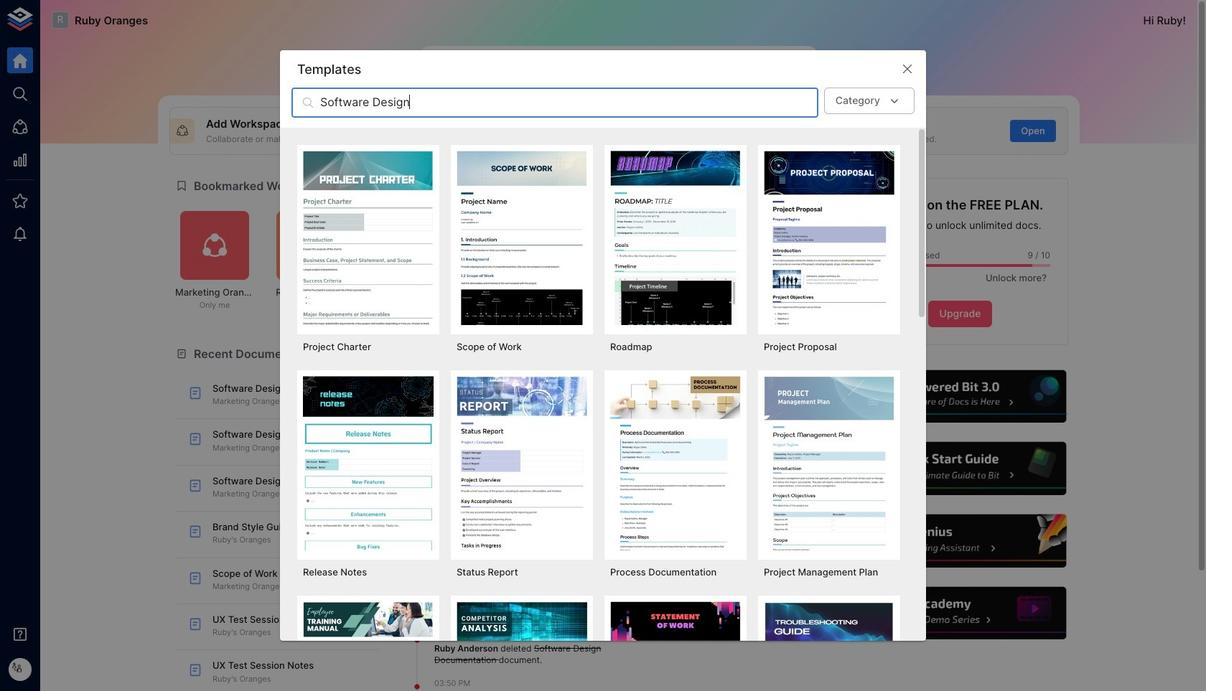 Task type: describe. For each thing, give the bounding box(es) containing it.
project proposal image
[[764, 151, 895, 325]]

3 help image from the top
[[852, 513, 1069, 570]]

scope of work image
[[457, 151, 587, 325]]

competitor research report image
[[457, 602, 587, 692]]

employee training manual image
[[303, 602, 434, 692]]

roadmap image
[[610, 151, 741, 325]]

statement of work image
[[610, 602, 741, 692]]

project management plan image
[[764, 377, 895, 551]]

release notes image
[[303, 377, 434, 551]]



Task type: locate. For each thing, give the bounding box(es) containing it.
process documentation image
[[610, 377, 741, 551]]

2 help image from the top
[[852, 441, 1069, 498]]

4 help image from the top
[[852, 585, 1069, 642]]

help image
[[852, 368, 1069, 425], [852, 441, 1069, 498], [852, 513, 1069, 570], [852, 585, 1069, 642]]

Search Templates... text field
[[320, 88, 818, 118]]

project charter image
[[303, 151, 434, 325]]

dialog
[[280, 50, 926, 692]]

status report image
[[457, 377, 587, 551]]

1 help image from the top
[[852, 368, 1069, 425]]

troubleshooting guide image
[[764, 602, 895, 692]]



Task type: vqa. For each thing, say whether or not it's contained in the screenshot.
Project Charter image
yes



